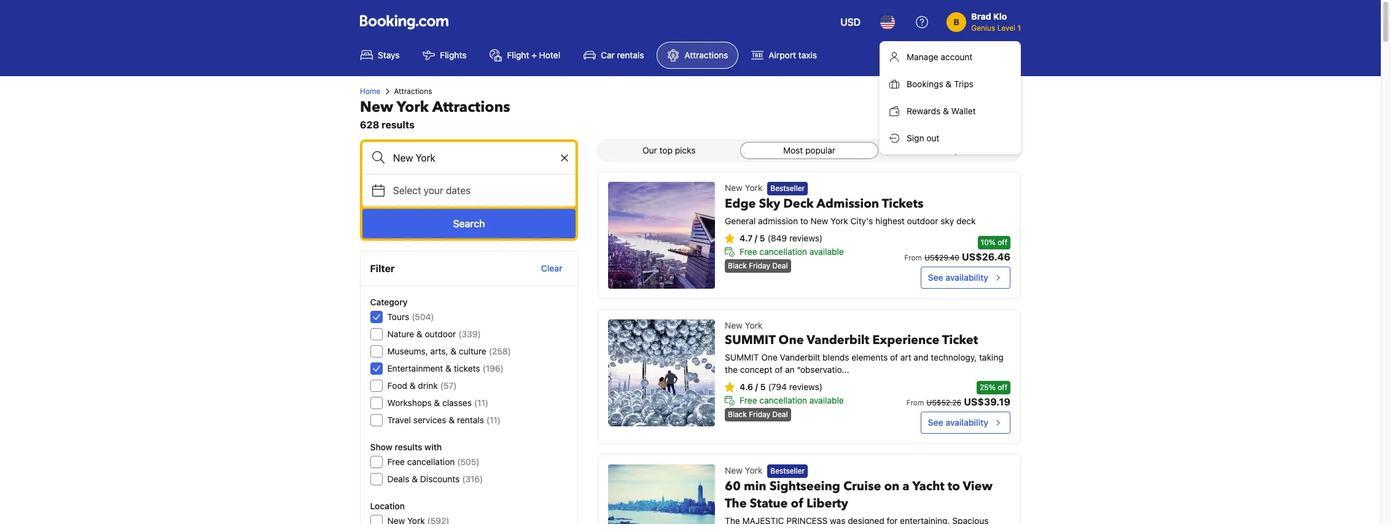 Task type: locate. For each thing, give the bounding box(es) containing it.
sky
[[941, 216, 955, 226]]

outdoor up arts,
[[425, 329, 456, 339]]

summit
[[725, 332, 776, 348], [725, 352, 759, 363]]

1 black from the top
[[728, 261, 747, 271]]

results
[[382, 119, 415, 130], [395, 442, 423, 452]]

food & drink (57)
[[388, 380, 457, 391]]

from left us$52.26
[[907, 398, 924, 407]]

available down edge sky deck admission tickets general admission to new york city's highest outdoor sky deck
[[810, 247, 844, 257]]

off for summit one vanderbilt experience ticket
[[998, 383, 1008, 392]]

2 vertical spatial of
[[791, 495, 804, 512]]

0 vertical spatial see
[[928, 272, 944, 283]]

entertainment
[[388, 363, 444, 374]]

our
[[643, 145, 657, 155]]

new down home
[[360, 97, 393, 117]]

off inside 10% off from us$29.40 us$26.46
[[998, 238, 1008, 247]]

car rentals
[[601, 50, 644, 60]]

b
[[954, 17, 960, 27]]

from left 'us$29.40'
[[905, 253, 922, 262]]

60 min sightseeing cruise on a yacht to view the statue of liberty image
[[608, 465, 715, 524]]

to inside the 60 min sightseeing cruise on a yacht to view the statue of liberty
[[948, 478, 960, 495]]

0 vertical spatial /
[[755, 233, 758, 244]]

from
[[905, 253, 922, 262], [907, 398, 924, 407]]

0 vertical spatial availability
[[946, 272, 989, 283]]

york down admission in the top right of the page
[[831, 216, 848, 226]]

& right deals
[[412, 474, 418, 484]]

2 black friday deal from the top
[[728, 410, 788, 419]]

free cancellation available down 4.6 / 5 (794 reviews)
[[740, 395, 844, 406]]

workshops
[[388, 398, 432, 408]]

bestseller for edge sky deck admission tickets
[[771, 184, 805, 193]]

free down 4.6
[[740, 395, 757, 406]]

& down the (504)
[[417, 329, 423, 339]]

bestseller
[[771, 184, 805, 193], [771, 467, 805, 476]]

highest
[[876, 216, 905, 226]]

vanderbilt up an
[[780, 352, 821, 363]]

black down 4.7
[[728, 261, 747, 271]]

of left "art"
[[890, 352, 898, 363]]

york up min
[[745, 465, 763, 476]]

25%
[[980, 383, 996, 392]]

1 vertical spatial see
[[928, 417, 944, 428]]

black friday deal
[[728, 261, 788, 271], [728, 410, 788, 419]]

new york summit one vanderbilt experience ticket summit one vanderbilt blends elements of art and technology, taking the concept of an "observatio...
[[725, 320, 1004, 375]]

4.6
[[740, 382, 753, 392]]

from for tickets
[[905, 253, 922, 262]]

bestseller up 'deck'
[[771, 184, 805, 193]]

to for new
[[801, 216, 809, 226]]

york inside new york summit one vanderbilt experience ticket summit one vanderbilt blends elements of art and technology, taking the concept of an "observatio...
[[745, 320, 763, 331]]

1 horizontal spatial rentals
[[617, 50, 644, 60]]

see availability
[[928, 272, 989, 283], [928, 417, 989, 428]]

bestseller for 60 min sightseeing cruise on a yacht to view the statue of liberty
[[771, 467, 805, 476]]

select
[[393, 185, 421, 196]]

0 vertical spatial one
[[779, 332, 804, 348]]

& up travel services & rentals (11)
[[434, 398, 440, 408]]

see availability for summit one vanderbilt experience ticket
[[928, 417, 989, 428]]

tickets
[[882, 196, 924, 212]]

new
[[360, 97, 393, 117], [725, 183, 743, 193], [811, 216, 829, 226], [725, 320, 743, 331], [725, 465, 743, 476]]

0 vertical spatial summit
[[725, 332, 776, 348]]

black down 4.6
[[728, 410, 747, 419]]

your account menu brad klo genius level 1 element
[[947, 6, 1026, 34]]

see down 'us$29.40'
[[928, 272, 944, 283]]

1 vertical spatial availability
[[946, 417, 989, 428]]

see availability for edge sky deck admission tickets
[[928, 272, 989, 283]]

4.7
[[740, 233, 753, 244]]

2 see availability from the top
[[928, 417, 989, 428]]

1 vertical spatial of
[[775, 364, 783, 375]]

2 free cancellation available from the top
[[740, 395, 844, 406]]

/ right 4.6
[[756, 382, 758, 392]]

see availability down 'us$29.40'
[[928, 272, 989, 283]]

reviews) right (849
[[790, 233, 823, 244]]

of
[[890, 352, 898, 363], [775, 364, 783, 375], [791, 495, 804, 512]]

60 min sightseeing cruise on a yacht to view the statue of liberty
[[725, 478, 993, 512]]

1 vertical spatial 5
[[760, 382, 766, 392]]

see down us$52.26
[[928, 417, 944, 428]]

1 vertical spatial black friday deal
[[728, 410, 788, 419]]

liberty
[[807, 495, 849, 512]]

(11) down (196)
[[487, 415, 501, 425]]

admission
[[817, 196, 879, 212]]

york right home link
[[397, 97, 429, 117]]

2 new york from the top
[[725, 465, 763, 476]]

0 vertical spatial 5
[[760, 233, 765, 244]]

(339)
[[459, 329, 481, 339]]

1 vertical spatial free
[[740, 395, 757, 406]]

attractions inside new york attractions 628 results
[[432, 97, 510, 117]]

edge sky deck admission tickets general admission to new york city's highest outdoor sky deck
[[725, 196, 976, 226]]

black friday deal for deck
[[728, 261, 788, 271]]

bookings & trips link
[[880, 71, 1021, 98]]

availability for edge sky deck admission tickets
[[946, 272, 989, 283]]

"observatio...
[[797, 364, 850, 375]]

& up (57)
[[446, 363, 452, 374]]

1 black friday deal from the top
[[728, 261, 788, 271]]

new up 60
[[725, 465, 743, 476]]

0 vertical spatial friday
[[749, 261, 771, 271]]

1 vertical spatial /
[[756, 382, 758, 392]]

york up concept
[[745, 320, 763, 331]]

available for admission
[[810, 247, 844, 257]]

0 vertical spatial see availability
[[928, 272, 989, 283]]

new up the
[[725, 320, 743, 331]]

level
[[998, 23, 1016, 33]]

1 vertical spatial deal
[[773, 410, 788, 419]]

1 bestseller from the top
[[771, 184, 805, 193]]

from inside 10% off from us$29.40 us$26.46
[[905, 253, 922, 262]]

(505)
[[458, 457, 480, 467]]

1 vertical spatial cancellation
[[760, 395, 807, 406]]

cancellation down 4.7 / 5 (849 reviews)
[[760, 247, 807, 257]]

1 deal from the top
[[773, 261, 788, 271]]

2 bestseller from the top
[[771, 467, 805, 476]]

1 off from the top
[[998, 238, 1008, 247]]

summit up concept
[[725, 332, 776, 348]]

rewards
[[907, 106, 941, 116]]

from inside 25% off from us$52.26 us$39.19
[[907, 398, 924, 407]]

filter
[[371, 263, 395, 274]]

of left an
[[775, 364, 783, 375]]

black friday deal down 4.7
[[728, 261, 788, 271]]

0 horizontal spatial to
[[801, 216, 809, 226]]

availability down us$26.46
[[946, 272, 989, 283]]

to
[[801, 216, 809, 226], [948, 478, 960, 495]]

(11) right classes
[[475, 398, 489, 408]]

friday for summit
[[749, 410, 771, 419]]

2 available from the top
[[810, 395, 844, 406]]

brad klo genius level 1
[[972, 11, 1021, 33]]

yacht
[[913, 478, 945, 495]]

rentals down classes
[[457, 415, 484, 425]]

0 vertical spatial deal
[[773, 261, 788, 271]]

us$39.19
[[964, 396, 1011, 407]]

taxis
[[799, 50, 817, 60]]

1 vertical spatial off
[[998, 383, 1008, 392]]

1 vertical spatial bestseller
[[771, 467, 805, 476]]

bestseller up the sightseeing
[[771, 467, 805, 476]]

1 horizontal spatial of
[[791, 495, 804, 512]]

0 vertical spatial from
[[905, 253, 922, 262]]

most
[[783, 145, 803, 155]]

summit up the
[[725, 352, 759, 363]]

0 vertical spatial bestseller
[[771, 184, 805, 193]]

rewards & wallet link
[[880, 98, 1021, 125]]

Where are you going? search field
[[363, 142, 576, 174]]

availability for summit one vanderbilt experience ticket
[[946, 417, 989, 428]]

free up deals
[[388, 457, 405, 467]]

0 horizontal spatial outdoor
[[425, 329, 456, 339]]

black for summit one vanderbilt experience ticket
[[728, 410, 747, 419]]

new down 'deck'
[[811, 216, 829, 226]]

1 vertical spatial black
[[728, 410, 747, 419]]

new inside new york attractions 628 results
[[360, 97, 393, 117]]

cancellation down with at left
[[408, 457, 455, 467]]

out
[[927, 133, 940, 143]]

admission
[[758, 216, 798, 226]]

sign
[[907, 133, 924, 143]]

0 vertical spatial new york
[[725, 183, 763, 193]]

& for classes
[[434, 398, 440, 408]]

cancellation for deck
[[760, 247, 807, 257]]

& left "drink" on the left
[[410, 380, 416, 391]]

art
[[901, 352, 912, 363]]

4.7 / 5 (849 reviews)
[[740, 233, 823, 244]]

new inside new york summit one vanderbilt experience ticket summit one vanderbilt blends elements of art and technology, taking the concept of an "observatio...
[[725, 320, 743, 331]]

off inside 25% off from us$52.26 us$39.19
[[998, 383, 1008, 392]]

one up concept
[[762, 352, 778, 363]]

0 vertical spatial black
[[728, 261, 747, 271]]

&
[[946, 79, 952, 89], [943, 106, 949, 116], [417, 329, 423, 339], [451, 346, 457, 356], [446, 363, 452, 374], [410, 380, 416, 391], [434, 398, 440, 408], [449, 415, 455, 425], [412, 474, 418, 484]]

travel
[[388, 415, 411, 425]]

outdoor inside edge sky deck admission tickets general admission to new york city's highest outdoor sky deck
[[907, 216, 939, 226]]

0 vertical spatial cancellation
[[760, 247, 807, 257]]

2 vertical spatial free
[[388, 457, 405, 467]]

& left trips
[[946, 79, 952, 89]]

free for edge sky deck admission tickets
[[740, 247, 757, 257]]

to down 'deck'
[[801, 216, 809, 226]]

& for wallet
[[943, 106, 949, 116]]

2 see from the top
[[928, 417, 944, 428]]

free down 4.7
[[740, 247, 757, 257]]

1 vertical spatial new york
[[725, 465, 763, 476]]

(794
[[768, 382, 787, 392]]

0 horizontal spatial one
[[762, 352, 778, 363]]

off right "25%"
[[998, 383, 1008, 392]]

museums,
[[388, 346, 429, 356]]

0 vertical spatial results
[[382, 119, 415, 130]]

nature
[[388, 329, 415, 339]]

tickets
[[454, 363, 481, 374]]

deal down 4.7 / 5 (849 reviews)
[[773, 261, 788, 271]]

from for vanderbilt
[[907, 398, 924, 407]]

services
[[414, 415, 447, 425]]

select your dates
[[393, 185, 471, 196]]

cancellation for summit
[[760, 395, 807, 406]]

new york up edge
[[725, 183, 763, 193]]

2 vertical spatial attractions
[[432, 97, 510, 117]]

culture
[[459, 346, 487, 356]]

& for drink
[[410, 380, 416, 391]]

results right 628
[[382, 119, 415, 130]]

off right 10%
[[998, 238, 1008, 247]]

1 vertical spatial friday
[[749, 410, 771, 419]]

1 horizontal spatial to
[[948, 478, 960, 495]]

sky
[[759, 196, 781, 212]]

outdoor left sky
[[907, 216, 939, 226]]

new york up 60
[[725, 465, 763, 476]]

statue
[[750, 495, 788, 512]]

1 available from the top
[[810, 247, 844, 257]]

friday down 4.6
[[749, 410, 771, 419]]

5
[[760, 233, 765, 244], [760, 382, 766, 392]]

us$52.26
[[927, 398, 962, 407]]

1 see availability from the top
[[928, 272, 989, 283]]

1 vertical spatial from
[[907, 398, 924, 407]]

deal down 4.6 / 5 (794 reviews)
[[773, 410, 788, 419]]

top
[[660, 145, 673, 155]]

trips
[[954, 79, 974, 89]]

attractions
[[685, 50, 728, 60], [394, 87, 432, 96], [432, 97, 510, 117]]

city's
[[851, 216, 873, 226]]

1 vertical spatial reviews)
[[789, 382, 823, 392]]

5 left (794
[[760, 382, 766, 392]]

airport taxis link
[[741, 42, 828, 69]]

deals
[[388, 474, 410, 484]]

usd button
[[833, 7, 868, 37]]

1 vertical spatial summit
[[725, 352, 759, 363]]

to left view
[[948, 478, 960, 495]]

booking.com image
[[360, 15, 449, 29]]

0 vertical spatial of
[[890, 352, 898, 363]]

availability down 25% off from us$52.26 us$39.19
[[946, 417, 989, 428]]

0 vertical spatial to
[[801, 216, 809, 226]]

reviews)
[[790, 233, 823, 244], [789, 382, 823, 392]]

0 vertical spatial black friday deal
[[728, 261, 788, 271]]

cancellation down 4.6 / 5 (794 reviews)
[[760, 395, 807, 406]]

5 left (849
[[760, 233, 765, 244]]

2 off from the top
[[998, 383, 1008, 392]]

0 vertical spatial free
[[740, 247, 757, 257]]

2 friday from the top
[[749, 410, 771, 419]]

black friday deal down 4.6
[[728, 410, 788, 419]]

one up an
[[779, 332, 804, 348]]

& for discounts
[[412, 474, 418, 484]]

off
[[998, 238, 1008, 247], [998, 383, 1008, 392]]

0 vertical spatial reviews)
[[790, 233, 823, 244]]

0 vertical spatial off
[[998, 238, 1008, 247]]

0 vertical spatial available
[[810, 247, 844, 257]]

see availability down us$52.26
[[928, 417, 989, 428]]

outdoor
[[907, 216, 939, 226], [425, 329, 456, 339]]

0 horizontal spatial of
[[775, 364, 783, 375]]

rewards & wallet
[[907, 106, 976, 116]]

rentals right car
[[617, 50, 644, 60]]

0 vertical spatial free cancellation available
[[740, 247, 844, 257]]

1 vertical spatial outdoor
[[425, 329, 456, 339]]

& left wallet
[[943, 106, 949, 116]]

1 vertical spatial results
[[395, 442, 423, 452]]

2 black from the top
[[728, 410, 747, 419]]

1 vertical spatial to
[[948, 478, 960, 495]]

see
[[928, 272, 944, 283], [928, 417, 944, 428]]

free cancellation available
[[740, 247, 844, 257], [740, 395, 844, 406]]

friday down 4.7
[[749, 261, 771, 271]]

available for one
[[810, 395, 844, 406]]

the
[[725, 495, 747, 512]]

reviews) down an
[[789, 382, 823, 392]]

0 vertical spatial (11)
[[475, 398, 489, 408]]

see for summit one vanderbilt experience ticket
[[928, 417, 944, 428]]

(504)
[[412, 312, 435, 322]]

search
[[453, 218, 485, 229]]

2 deal from the top
[[773, 410, 788, 419]]

/ right 4.7
[[755, 233, 758, 244]]

classes
[[443, 398, 472, 408]]

1 vertical spatial free cancellation available
[[740, 395, 844, 406]]

1 free cancellation available from the top
[[740, 247, 844, 257]]

0 horizontal spatial rentals
[[457, 415, 484, 425]]

0 vertical spatial outdoor
[[907, 216, 939, 226]]

1 friday from the top
[[749, 261, 771, 271]]

2 reviews) from the top
[[789, 382, 823, 392]]

2 availability from the top
[[946, 417, 989, 428]]

available down "observatio...
[[810, 395, 844, 406]]

an
[[785, 364, 795, 375]]

general
[[725, 216, 756, 226]]

vanderbilt up blends
[[807, 332, 870, 348]]

1 new york from the top
[[725, 183, 763, 193]]

(57)
[[441, 380, 457, 391]]

1 horizontal spatial outdoor
[[907, 216, 939, 226]]

of down the sightseeing
[[791, 495, 804, 512]]

1 reviews) from the top
[[790, 233, 823, 244]]

to inside edge sky deck admission tickets general admission to new york city's highest outdoor sky deck
[[801, 216, 809, 226]]

1 vertical spatial available
[[810, 395, 844, 406]]

1 availability from the top
[[946, 272, 989, 283]]

one
[[779, 332, 804, 348], [762, 352, 778, 363]]

results left with at left
[[395, 442, 423, 452]]

1 summit from the top
[[725, 332, 776, 348]]

free cancellation available down 4.7 / 5 (849 reviews)
[[740, 247, 844, 257]]

2 vertical spatial cancellation
[[408, 457, 455, 467]]

1 see from the top
[[928, 272, 944, 283]]

flight
[[507, 50, 529, 60]]

1 vertical spatial see availability
[[928, 417, 989, 428]]

new up edge
[[725, 183, 743, 193]]

view
[[963, 478, 993, 495]]



Task type: describe. For each thing, give the bounding box(es) containing it.
0 vertical spatial vanderbilt
[[807, 332, 870, 348]]

0 vertical spatial attractions
[[685, 50, 728, 60]]

of inside the 60 min sightseeing cruise on a yacht to view the statue of liberty
[[791, 495, 804, 512]]

/ for deck
[[755, 233, 758, 244]]

edge
[[725, 196, 756, 212]]

ticket
[[943, 332, 978, 348]]

dates
[[446, 185, 471, 196]]

location
[[371, 501, 405, 511]]

1 vertical spatial attractions
[[394, 87, 432, 96]]

5 for deck
[[760, 233, 765, 244]]

your
[[424, 185, 444, 196]]

car
[[601, 50, 615, 60]]

clear
[[542, 263, 563, 273]]

new york for edge sky deck admission tickets
[[725, 183, 763, 193]]

attractions link
[[657, 42, 739, 69]]

with
[[425, 442, 442, 452]]

genius
[[972, 23, 996, 33]]

2 summit from the top
[[725, 352, 759, 363]]

food
[[388, 380, 408, 391]]

& for trips
[[946, 79, 952, 89]]

workshops & classes (11)
[[388, 398, 489, 408]]

experience
[[873, 332, 940, 348]]

flight + hotel link
[[480, 42, 571, 69]]

klo
[[994, 11, 1007, 22]]

taking
[[979, 352, 1004, 363]]

1 vertical spatial one
[[762, 352, 778, 363]]

to for view
[[948, 478, 960, 495]]

reviews) for admission
[[790, 233, 823, 244]]

10%
[[981, 238, 996, 247]]

friday for deck
[[749, 261, 771, 271]]

home
[[360, 87, 381, 96]]

stays link
[[350, 42, 410, 69]]

& for tickets
[[446, 363, 452, 374]]

tours (504)
[[388, 312, 435, 322]]

summit one vanderbilt experience ticket image
[[608, 320, 715, 426]]

25% off from us$52.26 us$39.19
[[907, 383, 1011, 407]]

/ for summit
[[756, 382, 758, 392]]

min
[[744, 478, 767, 495]]

bookings & trips
[[907, 79, 974, 89]]

new york for 60 min sightseeing cruise on a yacht to view the statue of liberty
[[725, 465, 763, 476]]

reviews) for one
[[789, 382, 823, 392]]

black for edge sky deck admission tickets
[[728, 261, 747, 271]]

manage account
[[907, 52, 973, 62]]

account
[[941, 52, 973, 62]]

york up edge
[[745, 183, 763, 193]]

off for edge sky deck admission tickets
[[998, 238, 1008, 247]]

flights
[[440, 50, 467, 60]]

and
[[914, 352, 929, 363]]

black friday deal for summit
[[728, 410, 788, 419]]

manage account link
[[880, 44, 1021, 71]]

deck
[[784, 196, 814, 212]]

see for edge sky deck admission tickets
[[928, 272, 944, 283]]

nature & outdoor (339)
[[388, 329, 481, 339]]

1 vertical spatial (11)
[[487, 415, 501, 425]]

discounts
[[421, 474, 460, 484]]

cruise
[[844, 478, 881, 495]]

on
[[884, 478, 900, 495]]

free cancellation available for deck
[[740, 247, 844, 257]]

technology,
[[931, 352, 977, 363]]

concept
[[740, 364, 773, 375]]

flight + hotel
[[507, 50, 560, 60]]

1 horizontal spatial one
[[779, 332, 804, 348]]

results inside new york attractions 628 results
[[382, 119, 415, 130]]

manage
[[907, 52, 939, 62]]

& for outdoor
[[417, 329, 423, 339]]

(258)
[[489, 346, 511, 356]]

new inside edge sky deck admission tickets general admission to new york city's highest outdoor sky deck
[[811, 216, 829, 226]]

deal for deck
[[773, 261, 788, 271]]

deal for summit
[[773, 410, 788, 419]]

free for summit one vanderbilt experience ticket
[[740, 395, 757, 406]]

edge sky deck admission tickets image
[[608, 182, 715, 289]]

lowest
[[925, 145, 953, 155]]

brad
[[972, 11, 992, 22]]

new york attractions 628 results
[[360, 97, 510, 130]]

show results with
[[371, 442, 442, 452]]

(196)
[[483, 363, 504, 374]]

york inside new york attractions 628 results
[[397, 97, 429, 117]]

& down classes
[[449, 415, 455, 425]]

entertainment & tickets (196)
[[388, 363, 504, 374]]

sightseeing
[[770, 478, 841, 495]]

york inside edge sky deck admission tickets general admission to new york city's highest outdoor sky deck
[[831, 216, 848, 226]]

sign out
[[907, 133, 940, 143]]

2 horizontal spatial of
[[890, 352, 898, 363]]

home link
[[360, 86, 381, 97]]

hotel
[[539, 50, 560, 60]]

deals & discounts (316)
[[388, 474, 484, 484]]

5 for summit
[[760, 382, 766, 392]]

4.6 / 5 (794 reviews)
[[740, 382, 823, 392]]

1
[[1018, 23, 1021, 33]]

our top picks
[[643, 145, 696, 155]]

clear button
[[537, 257, 568, 280]]

the
[[725, 364, 738, 375]]

0 vertical spatial rentals
[[617, 50, 644, 60]]

lowest price
[[925, 145, 975, 155]]

travel services & rentals (11)
[[388, 415, 501, 425]]

628
[[360, 119, 379, 130]]

car rentals link
[[573, 42, 655, 69]]

most popular
[[783, 145, 836, 155]]

+
[[532, 50, 537, 60]]

usd
[[841, 17, 861, 28]]

free cancellation available for summit
[[740, 395, 844, 406]]

stays
[[378, 50, 400, 60]]

deck
[[957, 216, 976, 226]]

bookings
[[907, 79, 944, 89]]

blends
[[823, 352, 850, 363]]

show
[[371, 442, 393, 452]]

& right arts,
[[451, 346, 457, 356]]

us$26.46
[[962, 251, 1011, 262]]

1 vertical spatial rentals
[[457, 415, 484, 425]]

1 vertical spatial vanderbilt
[[780, 352, 821, 363]]

search button
[[363, 209, 576, 238]]

10% off from us$29.40 us$26.46
[[905, 238, 1011, 262]]

us$29.40
[[925, 253, 960, 262]]

airport
[[769, 50, 796, 60]]



Task type: vqa. For each thing, say whether or not it's contained in the screenshot.


